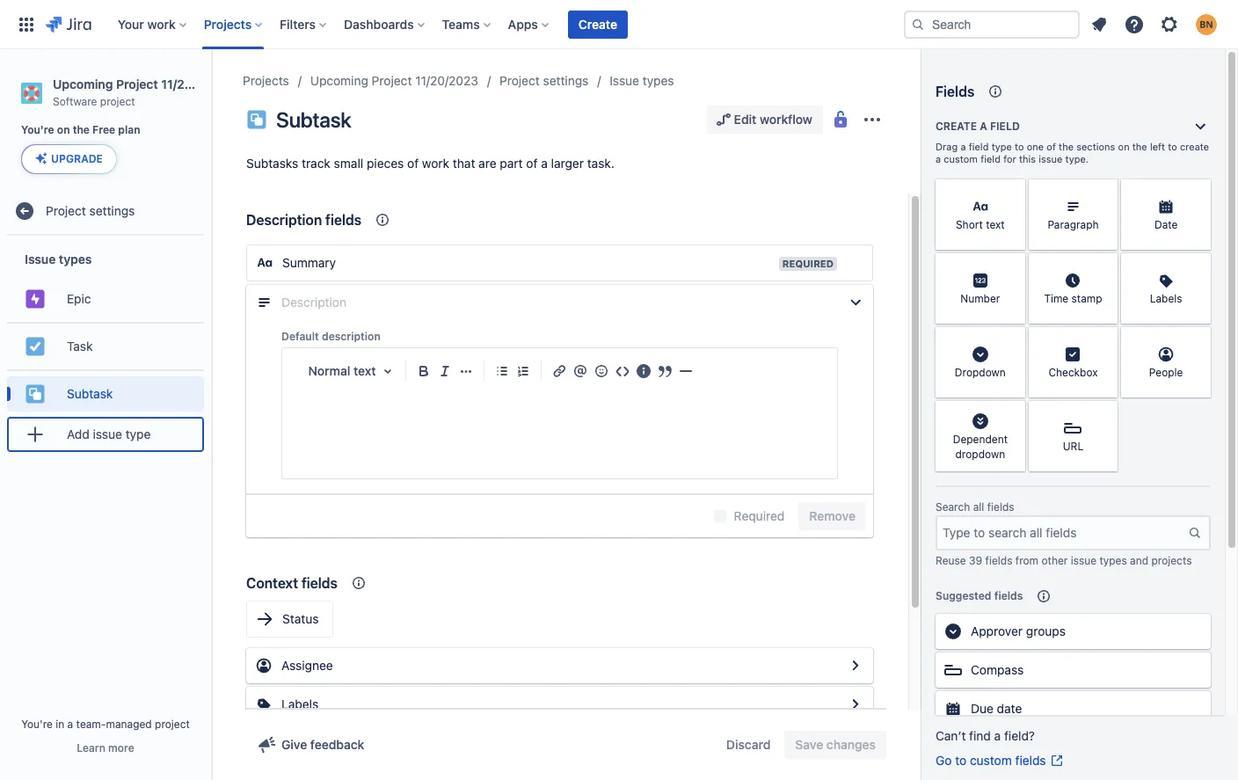 Task type: locate. For each thing, give the bounding box(es) containing it.
1 you're from the top
[[21, 123, 54, 136]]

issue down one
[[1039, 153, 1063, 164]]

1 vertical spatial subtask
[[67, 386, 113, 401]]

subtask up track
[[276, 107, 351, 132]]

labels for more information icon related to labels
[[1150, 292, 1183, 306]]

1 horizontal spatial type
[[992, 141, 1012, 152]]

upgrade
[[51, 152, 103, 166]]

settings
[[543, 73, 589, 88], [89, 203, 135, 218]]

to up this
[[1015, 141, 1024, 152]]

dependent
[[953, 433, 1008, 446]]

of right part
[[526, 156, 538, 171]]

a down drag
[[936, 153, 941, 164]]

11/20/2023
[[415, 73, 478, 88], [161, 77, 227, 91]]

0 horizontal spatial upcoming
[[53, 77, 113, 91]]

project down dashboards dropdown button
[[372, 73, 412, 88]]

compass button
[[936, 653, 1211, 688]]

field left 'for'
[[981, 153, 1001, 164]]

0 horizontal spatial issue types
[[25, 251, 92, 266]]

more options image
[[862, 109, 883, 130]]

on up the upgrade button at the top left
[[57, 123, 70, 136]]

fields left this link will be opened in a new tab image
[[1015, 753, 1046, 768]]

settings down the upgrade
[[89, 203, 135, 218]]

issue types
[[610, 73, 674, 88], [25, 251, 92, 266]]

text for normal text
[[354, 363, 376, 378]]

field down create a field at the top right
[[969, 141, 989, 152]]

labels down assignee
[[281, 697, 319, 712]]

types for issue types link
[[643, 73, 674, 88]]

0 vertical spatial project settings link
[[500, 70, 589, 91]]

more information image for date
[[1188, 181, 1209, 202]]

projects inside dropdown button
[[204, 16, 252, 31]]

more information image
[[1002, 181, 1024, 202], [1188, 181, 1209, 202], [1002, 329, 1024, 350]]

create button
[[568, 10, 628, 38]]

on inside drag a field type to one of the sections on the left to create a custom field for this issue type.
[[1118, 141, 1130, 152]]

short
[[956, 219, 983, 232]]

of right pieces
[[407, 156, 419, 171]]

learn more button
[[77, 741, 134, 756]]

issue down create button
[[610, 73, 639, 88]]

open field configuration image inside the assignee button
[[845, 655, 866, 676]]

emoji image
[[591, 361, 612, 382]]

1 horizontal spatial issue
[[1039, 153, 1063, 164]]

you're on the free plan
[[21, 123, 140, 136]]

projects
[[204, 16, 252, 31], [243, 73, 289, 88]]

0 horizontal spatial project
[[100, 95, 135, 108]]

2 horizontal spatial issue
[[1071, 554, 1097, 567]]

0 vertical spatial issue
[[1039, 153, 1063, 164]]

project
[[100, 95, 135, 108], [155, 718, 190, 731]]

you're left in
[[21, 718, 53, 731]]

1 horizontal spatial 11/20/2023
[[415, 73, 478, 88]]

issue types for group containing issue types
[[25, 251, 92, 266]]

0 vertical spatial project settings
[[500, 73, 589, 88]]

2 horizontal spatial the
[[1133, 141, 1148, 152]]

issue right add
[[93, 427, 122, 441]]

1 horizontal spatial work
[[422, 156, 450, 171]]

0 vertical spatial projects
[[204, 16, 252, 31]]

issue types up epic
[[25, 251, 92, 266]]

can't
[[936, 728, 966, 743]]

0 vertical spatial issue
[[610, 73, 639, 88]]

close field configuration image
[[845, 292, 866, 313]]

0 horizontal spatial type
[[126, 427, 151, 441]]

free
[[92, 123, 115, 136]]

0 horizontal spatial on
[[57, 123, 70, 136]]

11/20/2023 down primary "element"
[[415, 73, 478, 88]]

projects for projects link
[[243, 73, 289, 88]]

issue types link
[[610, 70, 674, 91]]

0 horizontal spatial labels
[[281, 697, 319, 712]]

default description
[[281, 330, 381, 343]]

0 horizontal spatial to
[[955, 753, 967, 768]]

text right normal
[[354, 363, 376, 378]]

2 vertical spatial issue
[[1071, 554, 1097, 567]]

assignee button
[[246, 648, 873, 683]]

0 vertical spatial field
[[990, 120, 1020, 133]]

the left free
[[73, 123, 90, 136]]

project settings link
[[500, 70, 589, 91], [7, 194, 204, 229]]

give feedback button
[[246, 731, 375, 759]]

Type to search all fields text field
[[938, 517, 1188, 549]]

projects button
[[199, 10, 269, 38]]

1 open field configuration image from the top
[[845, 655, 866, 676]]

1 vertical spatial you're
[[21, 718, 53, 731]]

sections
[[1077, 141, 1116, 152]]

1 vertical spatial project settings
[[46, 203, 135, 218]]

Search field
[[904, 10, 1080, 38]]

0 horizontal spatial subtask
[[67, 386, 113, 401]]

types inside group
[[59, 251, 92, 266]]

description for description
[[281, 295, 347, 310]]

work right the your on the top left
[[147, 16, 176, 31]]

project down apps
[[500, 73, 540, 88]]

0 vertical spatial work
[[147, 16, 176, 31]]

sidebar navigation image
[[192, 70, 230, 106]]

1 vertical spatial projects
[[243, 73, 289, 88]]

type down subtask link
[[126, 427, 151, 441]]

1 vertical spatial type
[[126, 427, 151, 441]]

subtask
[[276, 107, 351, 132], [67, 386, 113, 401]]

a
[[980, 120, 988, 133], [961, 141, 966, 152], [936, 153, 941, 164], [541, 156, 548, 171], [67, 718, 73, 731], [994, 728, 1001, 743]]

1 horizontal spatial upcoming
[[310, 73, 368, 88]]

upcoming inside "link"
[[310, 73, 368, 88]]

a right in
[[67, 718, 73, 731]]

open field configuration image for labels
[[845, 694, 866, 715]]

url
[[1063, 440, 1084, 453]]

0 vertical spatial labels
[[1150, 292, 1183, 306]]

0 vertical spatial type
[[992, 141, 1012, 152]]

11/20/2023 inside upcoming project 11/20/2023 "link"
[[415, 73, 478, 88]]

paragraph
[[1048, 219, 1099, 232]]

text right short
[[986, 219, 1005, 232]]

issue type icon image
[[246, 109, 267, 130]]

learn more
[[77, 741, 134, 755]]

project inside "link"
[[372, 73, 412, 88]]

fields left 'more information about the suggested fields' icon
[[995, 589, 1023, 602]]

0 vertical spatial types
[[643, 73, 674, 88]]

you're
[[21, 123, 54, 136], [21, 718, 53, 731]]

dependent dropdown
[[953, 433, 1008, 461]]

create right apps popup button
[[579, 16, 617, 31]]

1 vertical spatial types
[[59, 251, 92, 266]]

issue inside group
[[25, 251, 56, 266]]

this link will be opened in a new tab image
[[1050, 754, 1064, 768]]

2 horizontal spatial to
[[1168, 141, 1178, 152]]

create up drag
[[936, 120, 977, 133]]

more information image down 'for'
[[1002, 181, 1024, 202]]

11/20/2023 inside upcoming project 11/20/2023 software project
[[161, 77, 227, 91]]

0 horizontal spatial work
[[147, 16, 176, 31]]

text for short text
[[986, 219, 1005, 232]]

open field configuration image inside the labels button
[[845, 694, 866, 715]]

add issue type
[[67, 427, 151, 441]]

jira image
[[46, 14, 91, 35], [46, 14, 91, 35]]

types
[[643, 73, 674, 88], [59, 251, 92, 266], [1100, 554, 1127, 567]]

field up 'for'
[[990, 120, 1020, 133]]

you're up the upgrade button at the top left
[[21, 123, 54, 136]]

help image
[[1124, 14, 1145, 35]]

link image
[[549, 361, 570, 382]]

0 horizontal spatial types
[[59, 251, 92, 266]]

a left larger
[[541, 156, 548, 171]]

create
[[579, 16, 617, 31], [936, 120, 977, 133]]

upcoming inside upcoming project 11/20/2023 software project
[[53, 77, 113, 91]]

info panel image
[[633, 361, 654, 382]]

0 horizontal spatial of
[[407, 156, 419, 171]]

0 vertical spatial open field configuration image
[[845, 655, 866, 676]]

text
[[986, 219, 1005, 232], [354, 363, 376, 378]]

work left that
[[422, 156, 450, 171]]

create a field
[[936, 120, 1020, 133]]

normal text
[[308, 363, 376, 378]]

projects for the projects dropdown button
[[204, 16, 252, 31]]

required
[[783, 258, 834, 269], [734, 508, 785, 523]]

0 horizontal spatial project settings
[[46, 203, 135, 218]]

description up summary
[[246, 212, 322, 228]]

field for drag
[[969, 141, 989, 152]]

issue right other
[[1071, 554, 1097, 567]]

1 horizontal spatial labels
[[1150, 292, 1183, 306]]

0 horizontal spatial issue
[[25, 251, 56, 266]]

1 vertical spatial issue types
[[25, 251, 92, 266]]

find
[[969, 728, 991, 743]]

issue for issue types link
[[610, 73, 639, 88]]

1 vertical spatial project
[[155, 718, 190, 731]]

teams
[[442, 16, 480, 31]]

1 vertical spatial project settings link
[[7, 194, 204, 229]]

issue types inside group
[[25, 251, 92, 266]]

on right sections
[[1118, 141, 1130, 152]]

text inside popup button
[[354, 363, 376, 378]]

more information image for checkbox
[[1095, 329, 1116, 350]]

custom down can't find a field?
[[970, 753, 1012, 768]]

type inside drag a field type to one of the sections on the left to create a custom field for this issue type.
[[992, 141, 1012, 152]]

upcoming up software
[[53, 77, 113, 91]]

field
[[990, 120, 1020, 133], [969, 141, 989, 152], [981, 153, 1001, 164]]

more information about the suggested fields image
[[1034, 586, 1055, 607]]

0 vertical spatial required
[[783, 258, 834, 269]]

the left left
[[1133, 141, 1148, 152]]

date
[[997, 701, 1022, 716]]

bold ⌘b image
[[413, 361, 435, 382]]

1 vertical spatial description
[[281, 295, 347, 310]]

1 vertical spatial issue
[[93, 427, 122, 441]]

labels up people on the top right of page
[[1150, 292, 1183, 306]]

1 horizontal spatial the
[[1059, 141, 1074, 152]]

settings down create button
[[543, 73, 589, 88]]

projects up sidebar navigation image
[[204, 16, 252, 31]]

you're for you're on the free plan
[[21, 123, 54, 136]]

issue inside add issue type button
[[93, 427, 122, 441]]

1 vertical spatial issue
[[25, 251, 56, 266]]

1 horizontal spatial issue
[[610, 73, 639, 88]]

are
[[479, 156, 497, 171]]

primary element
[[11, 0, 904, 49]]

to right left
[[1168, 141, 1178, 152]]

1 vertical spatial work
[[422, 156, 450, 171]]

to right go
[[955, 753, 967, 768]]

1 vertical spatial field
[[969, 141, 989, 152]]

1 horizontal spatial issue types
[[610, 73, 674, 88]]

0 horizontal spatial settings
[[89, 203, 135, 218]]

39
[[969, 554, 983, 567]]

issue types for issue types link
[[610, 73, 674, 88]]

more information image down the create
[[1188, 181, 1209, 202]]

0 vertical spatial issue types
[[610, 73, 674, 88]]

0 horizontal spatial issue
[[93, 427, 122, 441]]

work inside dropdown button
[[147, 16, 176, 31]]

1 vertical spatial labels
[[281, 697, 319, 712]]

search all fields
[[936, 500, 1015, 514]]

give
[[281, 737, 307, 752]]

banner
[[0, 0, 1238, 49]]

custom down drag
[[944, 153, 978, 164]]

0 vertical spatial text
[[986, 219, 1005, 232]]

0 vertical spatial subtask
[[276, 107, 351, 132]]

appswitcher icon image
[[16, 14, 37, 35]]

project up plan on the top left of page
[[100, 95, 135, 108]]

type up 'for'
[[992, 141, 1012, 152]]

1 vertical spatial on
[[1118, 141, 1130, 152]]

create for create a field
[[936, 120, 977, 133]]

1 vertical spatial settings
[[89, 203, 135, 218]]

assignee
[[281, 658, 333, 673]]

1 vertical spatial create
[[936, 120, 977, 133]]

issue
[[1039, 153, 1063, 164], [93, 427, 122, 441], [1071, 554, 1097, 567]]

subtasks
[[246, 156, 298, 171]]

subtask group
[[7, 370, 204, 417]]

1 vertical spatial custom
[[970, 753, 1012, 768]]

date
[[1155, 219, 1178, 232]]

due
[[971, 701, 994, 716]]

1 vertical spatial open field configuration image
[[845, 694, 866, 715]]

0 horizontal spatial 11/20/2023
[[161, 77, 227, 91]]

upcoming down filters popup button
[[310, 73, 368, 88]]

2 horizontal spatial of
[[1047, 141, 1056, 152]]

project settings link down the upgrade
[[7, 194, 204, 229]]

description up default
[[281, 295, 347, 310]]

project settings down apps popup button
[[500, 73, 589, 88]]

normal
[[308, 363, 350, 378]]

create inside button
[[579, 16, 617, 31]]

projects up issue type icon
[[243, 73, 289, 88]]

11/20/2023 for upcoming project 11/20/2023
[[415, 73, 478, 88]]

2 you're from the top
[[21, 718, 53, 731]]

of right one
[[1047, 141, 1056, 152]]

1 horizontal spatial on
[[1118, 141, 1130, 152]]

more information image up dropdown
[[1002, 329, 1024, 350]]

11/20/2023 down the projects dropdown button
[[161, 77, 227, 91]]

1 horizontal spatial settings
[[543, 73, 589, 88]]

upcoming for upcoming project 11/20/2023
[[310, 73, 368, 88]]

more information image for dropdown
[[1002, 329, 1024, 350]]

project settings down the upgrade
[[46, 203, 135, 218]]

2 open field configuration image from the top
[[845, 694, 866, 715]]

project settings link down apps popup button
[[500, 70, 589, 91]]

divider image
[[676, 361, 697, 382]]

fields
[[325, 212, 362, 228], [988, 500, 1015, 514], [986, 554, 1013, 567], [302, 575, 338, 591], [995, 589, 1023, 602], [1015, 753, 1046, 768]]

project right managed
[[155, 718, 190, 731]]

custom
[[944, 153, 978, 164], [970, 753, 1012, 768]]

2 vertical spatial types
[[1100, 554, 1127, 567]]

the
[[73, 123, 90, 136], [1059, 141, 1074, 152], [1133, 141, 1148, 152]]

issue types down create button
[[610, 73, 674, 88]]

subtask link
[[7, 377, 204, 412]]

0 vertical spatial create
[[579, 16, 617, 31]]

0 vertical spatial on
[[57, 123, 70, 136]]

0 vertical spatial you're
[[21, 123, 54, 136]]

projects
[[1152, 554, 1192, 567]]

feedback
[[310, 737, 364, 752]]

time
[[1044, 292, 1069, 306]]

issue up epic link
[[25, 251, 56, 266]]

suggested fields
[[936, 589, 1023, 602]]

0 horizontal spatial text
[[354, 363, 376, 378]]

more information image for people
[[1188, 329, 1209, 350]]

numbered list ⌘⇧7 image
[[513, 361, 534, 382]]

stamp
[[1072, 292, 1103, 306]]

the up type.
[[1059, 141, 1074, 152]]

your work button
[[112, 10, 193, 38]]

labels
[[1150, 292, 1183, 306], [281, 697, 319, 712]]

on
[[57, 123, 70, 136], [1118, 141, 1130, 152]]

1 vertical spatial text
[[354, 363, 376, 378]]

1 horizontal spatial types
[[643, 73, 674, 88]]

11/20/2023 for upcoming project 11/20/2023 software project
[[161, 77, 227, 91]]

description
[[322, 330, 381, 343]]

reuse
[[936, 554, 966, 567]]

mention image
[[570, 361, 591, 382]]

0 vertical spatial description
[[246, 212, 322, 228]]

edit workflow
[[734, 112, 813, 127]]

open field configuration image
[[845, 655, 866, 676], [845, 694, 866, 715]]

settings image
[[1159, 14, 1180, 35]]

subtask up add
[[67, 386, 113, 401]]

this
[[1019, 153, 1036, 164]]

more information image
[[1095, 181, 1116, 202], [1002, 255, 1024, 276], [1095, 255, 1116, 276], [1188, 255, 1209, 276], [1095, 329, 1116, 350], [1188, 329, 1209, 350]]

description
[[246, 212, 322, 228], [281, 295, 347, 310]]

labels inside the labels button
[[281, 697, 319, 712]]

project up plan on the top left of page
[[116, 77, 158, 91]]

more information about the context fields image
[[372, 209, 393, 230]]

0 vertical spatial project
[[100, 95, 135, 108]]

due date button
[[936, 691, 1211, 726]]

default
[[281, 330, 319, 343]]

field for create
[[990, 120, 1020, 133]]

0 horizontal spatial create
[[579, 16, 617, 31]]

in
[[56, 718, 64, 731]]

0 vertical spatial custom
[[944, 153, 978, 164]]

1 horizontal spatial create
[[936, 120, 977, 133]]

1 horizontal spatial text
[[986, 219, 1005, 232]]

all
[[973, 500, 985, 514]]

group
[[7, 236, 204, 463]]



Task type: vqa. For each thing, say whether or not it's contained in the screenshot.
customer in button
no



Task type: describe. For each thing, give the bounding box(es) containing it.
a right drag
[[961, 141, 966, 152]]

fields right 39
[[986, 554, 1013, 567]]

search image
[[911, 17, 925, 31]]

type inside button
[[126, 427, 151, 441]]

search
[[936, 500, 970, 514]]

that
[[453, 156, 475, 171]]

project inside upcoming project 11/20/2023 software project
[[100, 95, 135, 108]]

for
[[1004, 153, 1017, 164]]

subtask inside group
[[67, 386, 113, 401]]

upcoming project 11/20/2023
[[310, 73, 478, 88]]

learn
[[77, 741, 105, 755]]

fields
[[936, 84, 975, 99]]

more formatting image
[[456, 361, 477, 382]]

issue inside drag a field type to one of the sections on the left to create a custom field for this issue type.
[[1039, 153, 1063, 164]]

group containing issue types
[[7, 236, 204, 463]]

part
[[500, 156, 523, 171]]

task link
[[7, 329, 204, 364]]

description fields
[[246, 212, 362, 228]]

short text
[[956, 219, 1005, 232]]

fields right all
[[988, 500, 1015, 514]]

types for group containing issue types
[[59, 251, 92, 266]]

normal text button
[[300, 355, 398, 387]]

from
[[1016, 554, 1039, 567]]

add issue type button
[[7, 417, 204, 452]]

a down more information about the fields icon
[[980, 120, 988, 133]]

project inside upcoming project 11/20/2023 software project
[[116, 77, 158, 91]]

epic link
[[7, 282, 204, 317]]

issue for group containing issue types
[[25, 251, 56, 266]]

code snippet image
[[612, 361, 633, 382]]

upcoming project 11/20/2023 link
[[310, 70, 478, 91]]

and
[[1130, 554, 1149, 567]]

labels for open field configuration icon inside the labels button
[[281, 697, 319, 712]]

you're in a team-managed project
[[21, 718, 190, 731]]

field?
[[1004, 728, 1035, 743]]

dropdown
[[955, 366, 1006, 379]]

due date
[[971, 701, 1022, 716]]

number
[[961, 292, 1000, 306]]

task
[[67, 339, 93, 354]]

fields left more information about the context fields icon
[[302, 575, 338, 591]]

1 horizontal spatial project
[[155, 718, 190, 731]]

filters button
[[275, 10, 333, 38]]

checkbox
[[1049, 366, 1098, 379]]

software
[[53, 95, 97, 108]]

reuse 39 fields from other issue types and projects
[[936, 554, 1192, 567]]

add issue type image
[[25, 424, 46, 445]]

compass
[[971, 662, 1024, 677]]

edit
[[734, 112, 757, 127]]

1 horizontal spatial project settings link
[[500, 70, 589, 91]]

plan
[[118, 123, 140, 136]]

give feedback
[[281, 737, 364, 752]]

discard button
[[716, 731, 781, 759]]

filters
[[280, 16, 316, 31]]

larger
[[551, 156, 584, 171]]

of inside drag a field type to one of the sections on the left to create a custom field for this issue type.
[[1047, 141, 1056, 152]]

type.
[[1066, 153, 1089, 164]]

more information image for labels
[[1188, 255, 1209, 276]]

context fields
[[246, 575, 338, 591]]

banner containing your work
[[0, 0, 1238, 49]]

track
[[302, 156, 331, 171]]

fields left more information about the context fields image
[[325, 212, 362, 228]]

more information about the context fields image
[[348, 573, 369, 594]]

people
[[1149, 366, 1183, 379]]

project down the upgrade button at the top left
[[46, 203, 86, 218]]

go to custom fields
[[936, 753, 1046, 768]]

bullet list ⌘⇧8 image
[[492, 361, 513, 382]]

more
[[108, 741, 134, 755]]

dropdown
[[956, 448, 1005, 461]]

teams button
[[437, 10, 498, 38]]

one
[[1027, 141, 1044, 152]]

edit workflow button
[[706, 106, 823, 134]]

2 horizontal spatial types
[[1100, 554, 1127, 567]]

0 horizontal spatial project settings link
[[7, 194, 204, 229]]

2 vertical spatial field
[[981, 153, 1001, 164]]

go to custom fields link
[[936, 752, 1064, 770]]

1 horizontal spatial to
[[1015, 141, 1024, 152]]

apps
[[508, 16, 538, 31]]

upgrade button
[[22, 145, 116, 174]]

apps button
[[503, 10, 556, 38]]

time stamp
[[1044, 292, 1103, 306]]

1 horizontal spatial subtask
[[276, 107, 351, 132]]

go
[[936, 753, 952, 768]]

your profile and settings image
[[1196, 14, 1217, 35]]

labels button
[[246, 687, 873, 722]]

left
[[1150, 141, 1166, 152]]

more information image for paragraph
[[1095, 181, 1116, 202]]

managed
[[106, 718, 152, 731]]

approver groups
[[971, 624, 1066, 639]]

groups
[[1026, 624, 1066, 639]]

your
[[118, 16, 144, 31]]

add
[[67, 427, 90, 441]]

epic
[[67, 291, 91, 306]]

suggested
[[936, 589, 992, 602]]

description for description fields
[[246, 212, 322, 228]]

approver groups button
[[936, 614, 1211, 649]]

a right find
[[994, 728, 1001, 743]]

dashboards button
[[339, 10, 432, 38]]

1 vertical spatial required
[[734, 508, 785, 523]]

quote image
[[654, 361, 676, 382]]

0 horizontal spatial the
[[73, 123, 90, 136]]

notifications image
[[1089, 14, 1110, 35]]

discard
[[726, 737, 771, 752]]

task.
[[587, 156, 615, 171]]

drag
[[936, 141, 958, 152]]

custom inside drag a field type to one of the sections on the left to create a custom field for this issue type.
[[944, 153, 978, 164]]

projects link
[[243, 70, 289, 91]]

approver
[[971, 624, 1023, 639]]

create
[[1180, 141, 1210, 152]]

0 vertical spatial settings
[[543, 73, 589, 88]]

upcoming project 11/20/2023 software project
[[53, 77, 227, 108]]

drag a field type to one of the sections on the left to create a custom field for this issue type.
[[936, 141, 1210, 164]]

1 horizontal spatial of
[[526, 156, 538, 171]]

italic ⌘i image
[[435, 361, 456, 382]]

more information about the fields image
[[985, 81, 1006, 102]]

1 horizontal spatial project settings
[[500, 73, 589, 88]]

open field configuration image for assignee
[[845, 655, 866, 676]]

subtasks track small pieces of work that are part of a larger task.
[[246, 156, 615, 171]]

more information image for time stamp
[[1095, 255, 1116, 276]]

more information image for short text
[[1002, 181, 1024, 202]]

workflow
[[760, 112, 813, 127]]

upcoming for upcoming project 11/20/2023 software project
[[53, 77, 113, 91]]

you're for you're in a team-managed project
[[21, 718, 53, 731]]

more information image for number
[[1002, 255, 1024, 276]]

create for create
[[579, 16, 617, 31]]



